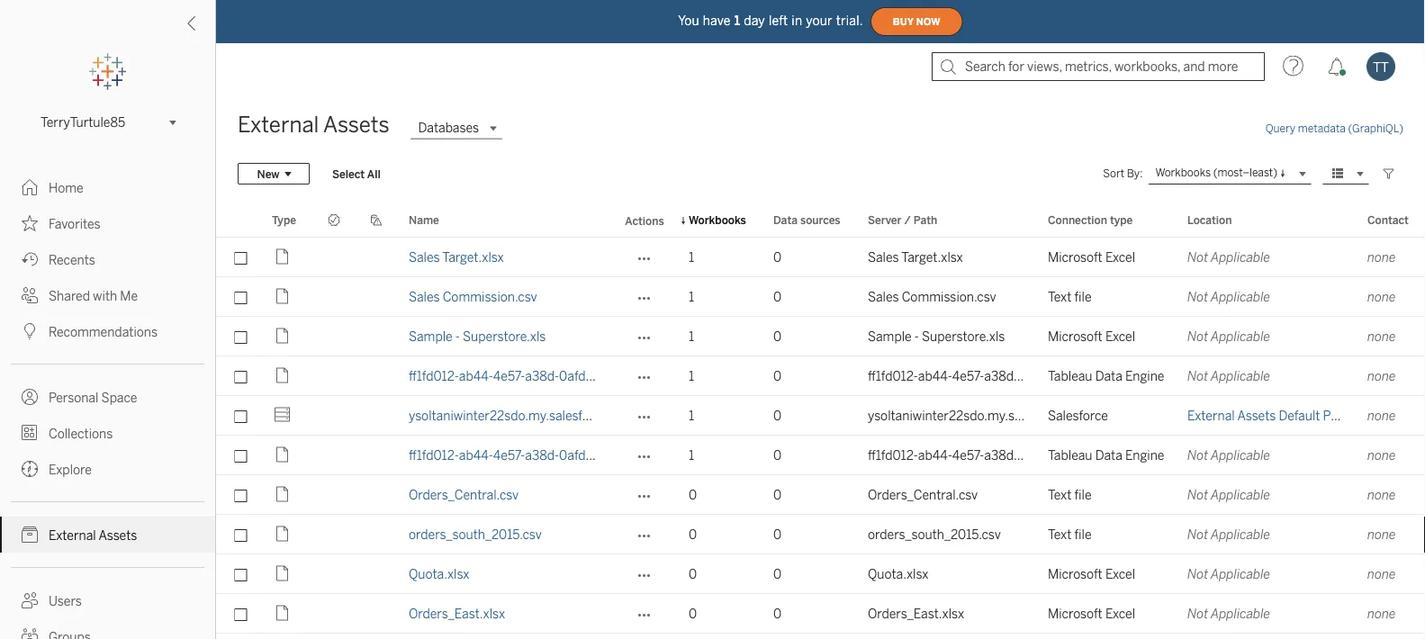 Task type: describe. For each thing, give the bounding box(es) containing it.
1 orders_east.xlsx from the left
[[409, 607, 505, 622]]

sources
[[801, 213, 841, 227]]

(graphiql)
[[1349, 122, 1404, 135]]

none for row containing sample - superstore.xls
[[1368, 329, 1397, 344]]

recommendations
[[49, 325, 158, 340]]

quota.xlsx link
[[409, 567, 470, 582]]

0 vertical spatial data
[[774, 213, 798, 227]]

ysoltaniwinter22sdo.my.salesforce.com
[[409, 408, 636, 423]]

workbooks (most–least) button
[[1149, 163, 1312, 185]]

connection type
[[1048, 213, 1133, 227]]

0 vertical spatial external assets
[[238, 112, 390, 138]]

2 sample from the left
[[868, 329, 912, 344]]

1 sample - superstore.xls from the left
[[409, 329, 546, 344]]

workbooks for workbooks (most–least)
[[1156, 166, 1211, 179]]

applicable for fourth row
[[1211, 369, 1271, 384]]

file (microsoft excel) image for sample
[[272, 326, 294, 347]]

not applicable for sixth row
[[1188, 448, 1271, 463]]

explore
[[49, 463, 92, 477]]

external inside row
[[1188, 408, 1236, 423]]

tableau data engine for sixth row
[[1048, 448, 1165, 463]]

shared
[[49, 289, 90, 304]]

not applicable for row containing quota.xlsx
[[1188, 567, 1271, 582]]

1 quota.xlsx from the left
[[409, 567, 470, 582]]

applicable for row containing sample - superstore.xls
[[1211, 329, 1271, 344]]

you
[[679, 13, 700, 28]]

collections
[[49, 427, 113, 441]]

now
[[917, 16, 941, 27]]

file for orders_central.csv
[[1075, 488, 1092, 503]]

2 - from the left
[[915, 329, 920, 344]]

1 sample from the left
[[409, 329, 453, 344]]

tableau for file (tableau data engine) image
[[1048, 448, 1093, 463]]

1 for ysoltaniwinter22sdo.my.salesforce.com link
[[689, 408, 695, 423]]

not applicable for row containing orders_east.xlsx
[[1188, 607, 1271, 622]]

file for orders_south_2015.csv
[[1075, 527, 1092, 542]]

in
[[792, 13, 803, 28]]

collections link
[[0, 415, 215, 451]]

1 sales target.xlsx from the left
[[409, 250, 504, 265]]

personal space
[[49, 390, 137, 405]]

1 orders_south_2015.csv from the left
[[409, 527, 542, 542]]

text file for orders_central.csv
[[1048, 488, 1092, 503]]

file (microsoft excel) image for sales
[[272, 246, 294, 268]]

none for row containing orders_central.csv
[[1368, 488, 1397, 503]]

3 file (microsoft excel) image from the top
[[272, 603, 294, 625]]

microsoft for sample - superstore.xls
[[1048, 329, 1103, 344]]

buy now
[[893, 16, 941, 27]]

1 target.xlsx from the left
[[443, 250, 504, 265]]

users
[[49, 594, 82, 609]]

all
[[367, 167, 381, 180]]

terryturtule85
[[41, 115, 125, 130]]

none for sixth row
[[1368, 448, 1397, 463]]

row containing ysoltaniwinter22sdo.my.salesforce.com
[[216, 396, 1426, 436]]

recents
[[49, 253, 95, 268]]

row containing orders_east.xlsx
[[216, 595, 1426, 634]]

5 none from the top
[[1368, 408, 1397, 423]]

(most–least)
[[1214, 166, 1278, 179]]

text file for orders_south_2015.csv
[[1048, 527, 1092, 542]]

none for fourth row
[[1368, 369, 1397, 384]]

connection
[[1048, 213, 1108, 227]]

0afd97f726f8 down ysoltaniwinter22sdo.my.salesforce.com
[[559, 448, 638, 463]]

left
[[769, 13, 788, 28]]

new
[[257, 167, 280, 180]]

1 commission.csv from the left
[[443, 290, 537, 304]]

databases button
[[411, 117, 503, 139]]

2 superstore.xls from the left
[[922, 329, 1006, 344]]

applicable for row containing orders_east.xlsx
[[1211, 607, 1271, 622]]

default
[[1280, 408, 1321, 423]]

excel for orders_east.xlsx
[[1106, 607, 1136, 622]]

you have 1 day left in your trial.
[[679, 13, 864, 28]]

server
[[868, 213, 902, 227]]

sales commission.csv link
[[409, 290, 537, 304]]

database (salesforce) image
[[272, 405, 294, 427]]

2 sales target.xlsx from the left
[[868, 250, 964, 265]]

none for row containing orders_south_2015.csv
[[1368, 527, 1397, 542]]

select
[[332, 167, 365, 180]]

file (text file) image for orders_south_2015.csv
[[272, 524, 294, 545]]

location
[[1188, 213, 1233, 227]]

have
[[703, 13, 731, 28]]

external assets link
[[0, 517, 215, 553]]

home link
[[0, 169, 215, 205]]

0 vertical spatial external
[[238, 112, 319, 138]]

2 target.xlsx from the left
[[902, 250, 964, 265]]

1 for ff1fd012-ab44-4e57-a38d-0afd97f726f8 link associated with file (tableau data engine) icon
[[689, 369, 695, 384]]

row containing sales commission.csv
[[216, 277, 1426, 317]]

data for sixth row
[[1096, 448, 1123, 463]]

not for the orders_east.xlsx link
[[1188, 607, 1209, 622]]

salesforce
[[1048, 408, 1109, 423]]

file (microsoft excel) image
[[272, 563, 294, 585]]

orders_south_2015.csv link
[[409, 527, 542, 542]]

0afd97f726f8 up ysoltaniwinter22sdo.my.salesforce.com
[[559, 369, 638, 384]]

name
[[409, 213, 439, 227]]

type
[[1111, 213, 1133, 227]]

your
[[806, 13, 833, 28]]

users link
[[0, 583, 215, 619]]

2 orders_south_2015.csv from the left
[[868, 527, 1001, 542]]

applicable for row containing sales target.xlsx
[[1211, 250, 1271, 265]]

shared with me
[[49, 289, 138, 304]]

2 horizontal spatial assets
[[1238, 408, 1277, 423]]

recents link
[[0, 241, 215, 277]]

day
[[744, 13, 766, 28]]

microsoft for sales target.xlsx
[[1048, 250, 1103, 265]]

1 - from the left
[[456, 329, 460, 344]]

not for orders_central.csv link
[[1188, 488, 1209, 503]]

favorites link
[[0, 205, 215, 241]]

1 sales commission.csv from the left
[[409, 290, 537, 304]]

metadata
[[1299, 122, 1346, 135]]

explore link
[[0, 451, 215, 487]]

0afd97f726f8 up salesforce on the right of the page
[[1019, 369, 1097, 384]]

none for row containing quota.xlsx
[[1368, 567, 1397, 582]]

not for sales target.xlsx link
[[1188, 250, 1209, 265]]

shared with me link
[[0, 277, 215, 313]]

external assets inside main navigation. press the up and down arrow keys to access links. element
[[49, 528, 137, 543]]

not applicable for row containing orders_central.csv
[[1188, 488, 1271, 503]]

ysoltaniwinter22sdo.my.salesforce.com link
[[409, 408, 636, 423]]

orders_central.csv link
[[409, 488, 519, 503]]

project
[[1324, 408, 1365, 423]]

by:
[[1128, 167, 1143, 180]]

6 row from the top
[[216, 436, 1426, 476]]

ff1fd012-ab44-4e57-a38d-0afd97f726f8 link for file (tableau data engine) icon
[[409, 369, 638, 384]]

not for "quota.xlsx" link
[[1188, 567, 1209, 582]]

personal space link
[[0, 379, 215, 415]]

4 row from the top
[[216, 357, 1426, 396]]

list view image
[[1330, 166, 1347, 182]]

engine for fourth row
[[1126, 369, 1165, 384]]

trial.
[[837, 13, 864, 28]]

1 orders_central.csv from the left
[[409, 488, 519, 503]]

applicable for sixth row
[[1211, 448, 1271, 463]]

1 for sales target.xlsx link
[[689, 250, 695, 265]]

server / path
[[868, 213, 938, 227]]

contact
[[1368, 213, 1410, 227]]

excel for sample - superstore.xls
[[1106, 329, 1136, 344]]

2 commission.csv from the left
[[902, 290, 997, 304]]

not for sample - superstore.xls link
[[1188, 329, 1209, 344]]



Task type: vqa. For each thing, say whether or not it's contained in the screenshot.


Task type: locate. For each thing, give the bounding box(es) containing it.
row containing sales target.xlsx
[[216, 238, 1426, 277]]

0 vertical spatial workbooks
[[1156, 166, 1211, 179]]

1 vertical spatial external assets
[[49, 528, 137, 543]]

excel for quota.xlsx
[[1106, 567, 1136, 582]]

8 not applicable from the top
[[1188, 567, 1271, 582]]

0 horizontal spatial quota.xlsx
[[409, 567, 470, 582]]

9 not from the top
[[1188, 607, 1209, 622]]

file (tableau data engine) image
[[272, 445, 294, 466]]

2 vertical spatial text
[[1048, 527, 1072, 542]]

0 horizontal spatial commission.csv
[[443, 290, 537, 304]]

query metadata (graphiql) link
[[1266, 122, 1404, 135]]

1 horizontal spatial -
[[915, 329, 920, 344]]

2 ff1fd012-ab44-4e57-a38d-0afd97f726f8 link from the top
[[409, 448, 638, 463]]

0 horizontal spatial sample - superstore.xls
[[409, 329, 546, 344]]

orders_east.xlsx
[[409, 607, 505, 622], [868, 607, 965, 622]]

0 horizontal spatial sales target.xlsx
[[409, 250, 504, 265]]

10 none from the top
[[1368, 607, 1397, 622]]

main navigation. press the up and down arrow keys to access links. element
[[0, 169, 215, 640]]

2 sample - superstore.xls from the left
[[868, 329, 1006, 344]]

1 horizontal spatial quota.xlsx
[[868, 567, 929, 582]]

microsoft excel for orders_east.xlsx
[[1048, 607, 1136, 622]]

external assets default project link
[[1188, 408, 1365, 423]]

1 vertical spatial file (text file) image
[[272, 524, 294, 545]]

6 not applicable from the top
[[1188, 488, 1271, 503]]

engine for sixth row
[[1126, 448, 1165, 463]]

microsoft for orders_east.xlsx
[[1048, 607, 1103, 622]]

0 horizontal spatial assets
[[99, 528, 137, 543]]

external up new popup button
[[238, 112, 319, 138]]

external assets up users link
[[49, 528, 137, 543]]

file (text file) image
[[272, 484, 294, 506], [272, 524, 294, 545]]

2 microsoft excel from the top
[[1048, 329, 1136, 344]]

excel
[[1106, 250, 1136, 265], [1106, 329, 1136, 344], [1106, 567, 1136, 582], [1106, 607, 1136, 622]]

2 not applicable from the top
[[1188, 290, 1271, 304]]

sales commission.csv down the path on the top right of the page
[[868, 290, 997, 304]]

0 vertical spatial file (microsoft excel) image
[[272, 246, 294, 268]]

3 microsoft excel from the top
[[1048, 567, 1136, 582]]

terryturtule85 button
[[33, 112, 182, 133]]

microsoft excel
[[1048, 250, 1136, 265], [1048, 329, 1136, 344], [1048, 567, 1136, 582], [1048, 607, 1136, 622]]

text
[[1048, 290, 1072, 304], [1048, 488, 1072, 503], [1048, 527, 1072, 542]]

applicable for row containing sales commission.csv
[[1211, 290, 1271, 304]]

1 for sales commission.csv link
[[689, 290, 695, 304]]

3 none from the top
[[1368, 329, 1397, 344]]

1 horizontal spatial external assets
[[238, 112, 390, 138]]

4 excel from the top
[[1106, 607, 1136, 622]]

1 for sample - superstore.xls link
[[689, 329, 695, 344]]

1 not applicable from the top
[[1188, 250, 1271, 265]]

row containing sample - superstore.xls
[[216, 317, 1426, 357]]

assets up the select all button
[[323, 112, 390, 138]]

2 not from the top
[[1188, 290, 1209, 304]]

1 vertical spatial text
[[1048, 488, 1072, 503]]

file for sales commission.csv
[[1075, 290, 1092, 304]]

tableau up salesforce on the right of the page
[[1048, 369, 1093, 384]]

3 row from the top
[[216, 317, 1426, 357]]

buy now button
[[871, 7, 964, 36]]

me
[[120, 289, 138, 304]]

-
[[456, 329, 460, 344], [915, 329, 920, 344]]

file (microsoft excel) image
[[272, 246, 294, 268], [272, 326, 294, 347], [272, 603, 294, 625]]

sort by:
[[1104, 167, 1143, 180]]

target.xlsx down the path on the top right of the page
[[902, 250, 964, 265]]

1 vertical spatial assets
[[1238, 408, 1277, 423]]

external assets
[[238, 112, 390, 138], [49, 528, 137, 543]]

tableau for file (tableau data engine) icon
[[1048, 369, 1093, 384]]

1 vertical spatial file (microsoft excel) image
[[272, 326, 294, 347]]

sales target.xlsx up sales commission.csv link
[[409, 250, 504, 265]]

0 vertical spatial file
[[1075, 290, 1092, 304]]

2 engine from the top
[[1126, 448, 1165, 463]]

1
[[735, 13, 741, 28], [689, 250, 695, 265], [689, 290, 695, 304], [689, 329, 695, 344], [689, 369, 695, 384], [689, 408, 695, 423], [689, 448, 695, 463]]

tableau data engine for fourth row
[[1048, 369, 1165, 384]]

6 applicable from the top
[[1211, 488, 1271, 503]]

2 text from the top
[[1048, 488, 1072, 503]]

sample - superstore.xls
[[409, 329, 546, 344], [868, 329, 1006, 344]]

2 excel from the top
[[1106, 329, 1136, 344]]

3 applicable from the top
[[1211, 329, 1271, 344]]

2 vertical spatial file (microsoft excel) image
[[272, 603, 294, 625]]

1 tableau data engine from the top
[[1048, 369, 1165, 384]]

3 file from the top
[[1075, 527, 1092, 542]]

1 not from the top
[[1188, 250, 1209, 265]]

external inside main navigation. press the up and down arrow keys to access links. element
[[49, 528, 96, 543]]

1 horizontal spatial sample
[[868, 329, 912, 344]]

0 vertical spatial assets
[[323, 112, 390, 138]]

sample
[[409, 329, 453, 344], [868, 329, 912, 344]]

with
[[93, 289, 117, 304]]

not
[[1188, 250, 1209, 265], [1188, 290, 1209, 304], [1188, 329, 1209, 344], [1188, 369, 1209, 384], [1188, 448, 1209, 463], [1188, 488, 1209, 503], [1188, 527, 1209, 542], [1188, 567, 1209, 582], [1188, 607, 1209, 622]]

external down explore
[[49, 528, 96, 543]]

workbooks inside dropdown button
[[1156, 166, 1211, 179]]

4 microsoft excel from the top
[[1048, 607, 1136, 622]]

2 applicable from the top
[[1211, 290, 1271, 304]]

2 orders_east.xlsx from the left
[[868, 607, 965, 622]]

none for row containing orders_east.xlsx
[[1368, 607, 1397, 622]]

1 microsoft from the top
[[1048, 250, 1103, 265]]

0afd97f726f8 down salesforce on the right of the page
[[1019, 448, 1097, 463]]

0 horizontal spatial -
[[456, 329, 460, 344]]

0 horizontal spatial target.xlsx
[[443, 250, 504, 265]]

sales target.xlsx link
[[409, 250, 504, 265]]

not applicable for row containing sales commission.csv
[[1188, 290, 1271, 304]]

7 not applicable from the top
[[1188, 527, 1271, 542]]

data
[[774, 213, 798, 227], [1096, 369, 1123, 384], [1096, 448, 1123, 463]]

1 horizontal spatial superstore.xls
[[922, 329, 1006, 344]]

1 horizontal spatial external
[[238, 112, 319, 138]]

2 vertical spatial data
[[1096, 448, 1123, 463]]

sales commission.csv up sample - superstore.xls link
[[409, 290, 537, 304]]

0 vertical spatial tableau
[[1048, 369, 1093, 384]]

9 row from the top
[[216, 555, 1426, 595]]

0 vertical spatial text file
[[1048, 290, 1092, 304]]

2 file (microsoft excel) image from the top
[[272, 326, 294, 347]]

commission.csv up sample - superstore.xls link
[[443, 290, 537, 304]]

file (text file) image for orders_central.csv
[[272, 484, 294, 506]]

ff1fd012-ab44-4e57-a38d-0afd97f726f8 link up ysoltaniwinter22sdo.my.salesforce.com link
[[409, 369, 638, 384]]

2 microsoft from the top
[[1048, 329, 1103, 344]]

2 orders_central.csv from the left
[[868, 488, 978, 503]]

applicable for row containing quota.xlsx
[[1211, 567, 1271, 582]]

data sources
[[774, 213, 841, 227]]

1 text from the top
[[1048, 290, 1072, 304]]

microsoft excel for quota.xlsx
[[1048, 567, 1136, 582]]

orders_central.csv
[[409, 488, 519, 503], [868, 488, 978, 503]]

workbooks for workbooks
[[689, 213, 747, 227]]

ff1fd012-ab44-4e57-a38d-0afd97f726f8 link
[[409, 369, 638, 384], [409, 448, 638, 463]]

2 file (text file) image from the top
[[272, 524, 294, 545]]

ff1fd012-
[[409, 369, 459, 384], [868, 369, 919, 384], [409, 448, 459, 463], [868, 448, 919, 463]]

excel for sales target.xlsx
[[1106, 250, 1136, 265]]

1 excel from the top
[[1106, 250, 1136, 265]]

external left default
[[1188, 408, 1236, 423]]

data left sources
[[774, 213, 798, 227]]

workbooks right the actions
[[689, 213, 747, 227]]

1 horizontal spatial orders_central.csv
[[868, 488, 978, 503]]

9 applicable from the top
[[1211, 607, 1271, 622]]

query metadata (graphiql)
[[1266, 122, 1404, 135]]

file (microsoft excel) image down file (microsoft excel) image
[[272, 603, 294, 625]]

2 file from the top
[[1075, 488, 1092, 503]]

cell
[[313, 238, 356, 277], [356, 238, 398, 277], [313, 277, 356, 317], [356, 277, 398, 317], [313, 317, 356, 357], [356, 317, 398, 357], [313, 357, 356, 396], [356, 357, 398, 396], [313, 396, 356, 436], [356, 396, 398, 436], [313, 436, 356, 476], [356, 436, 398, 476], [313, 476, 356, 515], [356, 476, 398, 515], [313, 515, 356, 555], [356, 515, 398, 555], [313, 555, 356, 595], [356, 555, 398, 595], [313, 595, 356, 634], [356, 595, 398, 634]]

1 superstore.xls from the left
[[463, 329, 546, 344]]

1 ff1fd012-ab44-4e57-a38d-0afd97f726f8 link from the top
[[409, 369, 638, 384]]

ff1fd012-ab44-4e57-a38d-0afd97f726f8 link down ysoltaniwinter22sdo.my.salesforce.com link
[[409, 448, 638, 463]]

0 vertical spatial file (text file) image
[[272, 484, 294, 506]]

personal
[[49, 390, 99, 405]]

select all
[[332, 167, 381, 180]]

1 vertical spatial data
[[1096, 369, 1123, 384]]

5 not from the top
[[1188, 448, 1209, 463]]

0 horizontal spatial external assets
[[49, 528, 137, 543]]

row containing orders_south_2015.csv
[[216, 515, 1426, 555]]

8 applicable from the top
[[1211, 567, 1271, 582]]

file
[[1075, 290, 1092, 304], [1075, 488, 1092, 503], [1075, 527, 1092, 542]]

1 engine from the top
[[1126, 369, 1165, 384]]

assets inside main navigation. press the up and down arrow keys to access links. element
[[99, 528, 137, 543]]

6 none from the top
[[1368, 448, 1397, 463]]

favorites
[[49, 217, 101, 231]]

0 horizontal spatial orders_east.xlsx
[[409, 607, 505, 622]]

text for sales commission.csv
[[1048, 290, 1072, 304]]

microsoft
[[1048, 250, 1103, 265], [1048, 329, 1103, 344], [1048, 567, 1103, 582], [1048, 607, 1103, 622]]

2 vertical spatial text file
[[1048, 527, 1092, 542]]

1 vertical spatial external
[[1188, 408, 1236, 423]]

commission.csv down the path on the top right of the page
[[902, 290, 997, 304]]

databases
[[418, 121, 479, 136]]

sort
[[1104, 167, 1125, 180]]

row group containing sales target.xlsx
[[216, 238, 1426, 640]]

2 row from the top
[[216, 277, 1426, 317]]

workbooks (most–least)
[[1156, 166, 1278, 179]]

3 excel from the top
[[1106, 567, 1136, 582]]

ff1fd012-ab44-4e57-a38d-0afd97f726f8 link for file (tableau data engine) image
[[409, 448, 638, 463]]

not for sales commission.csv link
[[1188, 290, 1209, 304]]

orders_east.xlsx link
[[409, 607, 505, 622]]

10 row from the top
[[216, 595, 1426, 634]]

4 applicable from the top
[[1211, 369, 1271, 384]]

2 vertical spatial external
[[49, 528, 96, 543]]

a38d-
[[525, 369, 559, 384], [985, 369, 1019, 384], [525, 448, 559, 463], [985, 448, 1019, 463]]

1 text file from the top
[[1048, 290, 1092, 304]]

1 row from the top
[[216, 238, 1426, 277]]

1 file (microsoft excel) image from the top
[[272, 246, 294, 268]]

0 horizontal spatial orders_central.csv
[[409, 488, 519, 503]]

microsoft excel for sales target.xlsx
[[1048, 250, 1136, 265]]

0
[[774, 250, 782, 265], [774, 290, 782, 304], [774, 329, 782, 344], [774, 369, 782, 384], [774, 408, 782, 423], [774, 448, 782, 463], [689, 488, 697, 503], [774, 488, 782, 503], [689, 527, 697, 542], [774, 527, 782, 542], [689, 567, 697, 582], [774, 567, 782, 582], [689, 607, 697, 622], [774, 607, 782, 622]]

file (text file) image up file (microsoft excel) image
[[272, 524, 294, 545]]

file (text file) image down file (tableau data engine) image
[[272, 484, 294, 506]]

tableau
[[1048, 369, 1093, 384], [1048, 448, 1093, 463]]

file (tableau data engine) image
[[272, 365, 294, 387]]

0 horizontal spatial sample
[[409, 329, 453, 344]]

data up salesforce on the right of the page
[[1096, 369, 1123, 384]]

data down salesforce on the right of the page
[[1096, 448, 1123, 463]]

tableau down salesforce on the right of the page
[[1048, 448, 1093, 463]]

assets left default
[[1238, 408, 1277, 423]]

1 horizontal spatial orders_south_2015.csv
[[868, 527, 1001, 542]]

1 tableau from the top
[[1048, 369, 1093, 384]]

navigation panel element
[[0, 54, 215, 640]]

/
[[905, 213, 911, 227]]

2 quota.xlsx from the left
[[868, 567, 929, 582]]

sales target.xlsx
[[409, 250, 504, 265], [868, 250, 964, 265]]

1 horizontal spatial workbooks
[[1156, 166, 1211, 179]]

select all button
[[321, 163, 392, 185]]

text file for sales commission.csv
[[1048, 290, 1092, 304]]

2 sales commission.csv from the left
[[868, 290, 997, 304]]

data for fourth row
[[1096, 369, 1123, 384]]

0 horizontal spatial sales commission.csv
[[409, 290, 537, 304]]

not applicable for row containing orders_south_2015.csv
[[1188, 527, 1271, 542]]

2 vertical spatial assets
[[99, 528, 137, 543]]

not for orders_south_2015.csv link
[[1188, 527, 1209, 542]]

none
[[1368, 250, 1397, 265], [1368, 290, 1397, 304], [1368, 329, 1397, 344], [1368, 369, 1397, 384], [1368, 408, 1397, 423], [1368, 448, 1397, 463], [1368, 488, 1397, 503], [1368, 527, 1397, 542], [1368, 567, 1397, 582], [1368, 607, 1397, 622]]

engine
[[1126, 369, 1165, 384], [1126, 448, 1165, 463]]

grid
[[216, 204, 1426, 640]]

1 vertical spatial file
[[1075, 488, 1092, 503]]

0 vertical spatial engine
[[1126, 369, 1165, 384]]

actions
[[625, 214, 665, 227]]

1 vertical spatial workbooks
[[689, 213, 747, 227]]

7 none from the top
[[1368, 488, 1397, 503]]

text for orders_central.csv
[[1048, 488, 1072, 503]]

recommendations link
[[0, 313, 215, 349]]

assets
[[323, 112, 390, 138], [1238, 408, 1277, 423], [99, 528, 137, 543]]

3 microsoft from the top
[[1048, 567, 1103, 582]]

3 text from the top
[[1048, 527, 1072, 542]]

2 tableau from the top
[[1048, 448, 1093, 463]]

file (microsoft excel) image up file (tableau data engine) icon
[[272, 326, 294, 347]]

path
[[914, 213, 938, 227]]

0 horizontal spatial superstore.xls
[[463, 329, 546, 344]]

1 microsoft excel from the top
[[1048, 250, 1136, 265]]

4 not from the top
[[1188, 369, 1209, 384]]

space
[[101, 390, 137, 405]]

tableau data engine
[[1048, 369, 1165, 384], [1048, 448, 1165, 463]]

1 horizontal spatial commission.csv
[[902, 290, 997, 304]]

1 applicable from the top
[[1211, 250, 1271, 265]]

target.xlsx up sales commission.csv link
[[443, 250, 504, 265]]

applicable
[[1211, 250, 1271, 265], [1211, 290, 1271, 304], [1211, 329, 1271, 344], [1211, 369, 1271, 384], [1211, 448, 1271, 463], [1211, 488, 1271, 503], [1211, 527, 1271, 542], [1211, 567, 1271, 582], [1211, 607, 1271, 622]]

applicable for row containing orders_central.csv
[[1211, 488, 1271, 503]]

not applicable for row containing sample - superstore.xls
[[1188, 329, 1271, 344]]

2 text file from the top
[[1048, 488, 1092, 503]]

3 not from the top
[[1188, 329, 1209, 344]]

not applicable for fourth row
[[1188, 369, 1271, 384]]

3 not applicable from the top
[[1188, 329, 1271, 344]]

assets up users link
[[99, 528, 137, 543]]

home
[[49, 181, 84, 195]]

quota.xlsx
[[409, 567, 470, 582], [868, 567, 929, 582]]

4 microsoft from the top
[[1048, 607, 1103, 622]]

4 none from the top
[[1368, 369, 1397, 384]]

row containing quota.xlsx
[[216, 555, 1426, 595]]

not applicable for row containing sales target.xlsx
[[1188, 250, 1271, 265]]

Search for views, metrics, workbooks, and more text field
[[932, 52, 1266, 81]]

microsoft excel for sample - superstore.xls
[[1048, 329, 1136, 344]]

none for row containing sales target.xlsx
[[1368, 250, 1397, 265]]

workbooks inside grid
[[689, 213, 747, 227]]

sales target.xlsx down /
[[868, 250, 964, 265]]

1 for ff1fd012-ab44-4e57-a38d-0afd97f726f8 link corresponding to file (tableau data engine) image
[[689, 448, 695, 463]]

applicable for row containing orders_south_2015.csv
[[1211, 527, 1271, 542]]

1 horizontal spatial sales commission.csv
[[868, 290, 997, 304]]

0 horizontal spatial orders_south_2015.csv
[[409, 527, 542, 542]]

1 vertical spatial ff1fd012-ab44-4e57-a38d-0afd97f726f8 link
[[409, 448, 638, 463]]

file (text file) image
[[272, 286, 294, 308]]

2 none from the top
[[1368, 290, 1397, 304]]

sample - superstore.xls link
[[409, 329, 546, 344]]

2 tableau data engine from the top
[[1048, 448, 1165, 463]]

9 none from the top
[[1368, 567, 1397, 582]]

microsoft for quota.xlsx
[[1048, 567, 1103, 582]]

8 not from the top
[[1188, 567, 1209, 582]]

new button
[[238, 163, 310, 185]]

buy
[[893, 16, 914, 27]]

8 none from the top
[[1368, 527, 1397, 542]]

0 vertical spatial tableau data engine
[[1048, 369, 1165, 384]]

type
[[272, 213, 296, 227]]

orders_south_2015.csv
[[409, 527, 542, 542], [868, 527, 1001, 542]]

0 horizontal spatial workbooks
[[689, 213, 747, 227]]

5 not applicable from the top
[[1188, 448, 1271, 463]]

5 applicable from the top
[[1211, 448, 1271, 463]]

commission.csv
[[443, 290, 537, 304], [902, 290, 997, 304]]

1 horizontal spatial sample - superstore.xls
[[868, 329, 1006, 344]]

row
[[216, 238, 1426, 277], [216, 277, 1426, 317], [216, 317, 1426, 357], [216, 357, 1426, 396], [216, 396, 1426, 436], [216, 436, 1426, 476], [216, 476, 1426, 515], [216, 515, 1426, 555], [216, 555, 1426, 595], [216, 595, 1426, 634]]

9 not applicable from the top
[[1188, 607, 1271, 622]]

1 horizontal spatial sales target.xlsx
[[868, 250, 964, 265]]

5 row from the top
[[216, 396, 1426, 436]]

1 horizontal spatial orders_east.xlsx
[[868, 607, 965, 622]]

query
[[1266, 122, 1296, 135]]

1 none from the top
[[1368, 250, 1397, 265]]

2 horizontal spatial external
[[1188, 408, 1236, 423]]

1 vertical spatial tableau
[[1048, 448, 1093, 463]]

row containing orders_central.csv
[[216, 476, 1426, 515]]

tableau data engine up salesforce on the right of the page
[[1048, 369, 1165, 384]]

1 vertical spatial tableau data engine
[[1048, 448, 1165, 463]]

7 row from the top
[[216, 476, 1426, 515]]

0 horizontal spatial external
[[49, 528, 96, 543]]

1 horizontal spatial assets
[[323, 112, 390, 138]]

row group
[[216, 238, 1426, 640]]

text for orders_south_2015.csv
[[1048, 527, 1072, 542]]

0 vertical spatial ff1fd012-ab44-4e57-a38d-0afd97f726f8 link
[[409, 369, 638, 384]]

workbooks right by: at the top right of page
[[1156, 166, 1211, 179]]

superstore.xls
[[463, 329, 546, 344], [922, 329, 1006, 344]]

8 row from the top
[[216, 515, 1426, 555]]

none for row containing sales commission.csv
[[1368, 290, 1397, 304]]

0afd97f726f8
[[559, 369, 638, 384], [1019, 369, 1097, 384], [559, 448, 638, 463], [1019, 448, 1097, 463]]

1 vertical spatial engine
[[1126, 448, 1165, 463]]

2 vertical spatial file
[[1075, 527, 1092, 542]]

grid containing sales target.xlsx
[[216, 204, 1426, 640]]

sales commission.csv
[[409, 290, 537, 304], [868, 290, 997, 304]]

1 horizontal spatial target.xlsx
[[902, 250, 964, 265]]

1 vertical spatial text file
[[1048, 488, 1092, 503]]

0 vertical spatial text
[[1048, 290, 1072, 304]]

external assets default project none
[[1188, 408, 1397, 423]]

7 applicable from the top
[[1211, 527, 1271, 542]]

tableau data engine down salesforce on the right of the page
[[1048, 448, 1165, 463]]

4 not applicable from the top
[[1188, 369, 1271, 384]]

external assets up 'select'
[[238, 112, 390, 138]]

6 not from the top
[[1188, 488, 1209, 503]]

file (microsoft excel) image down type
[[272, 246, 294, 268]]



